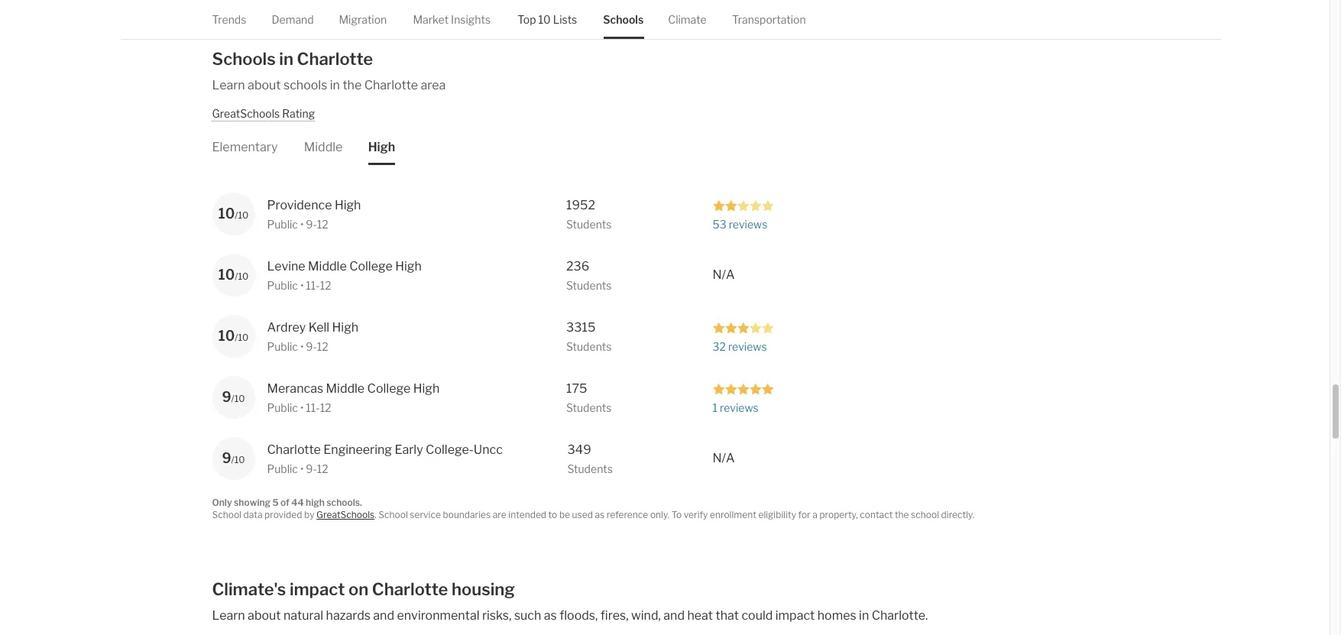 Task type: vqa. For each thing, say whether or not it's contained in the screenshot.
pre-
no



Task type: describe. For each thing, give the bounding box(es) containing it.
2 horizontal spatial in
[[859, 608, 869, 623]]

0 vertical spatial as
[[595, 509, 605, 521]]

236
[[566, 259, 590, 273]]

1 vertical spatial as
[[544, 608, 557, 623]]

rating 3.0 out of 5 element
[[713, 321, 774, 334]]

could
[[742, 608, 773, 623]]

ardrey kell high button
[[267, 319, 477, 337]]

used
[[572, 509, 593, 521]]

uncc
[[474, 442, 503, 457]]

reviews for 3315
[[728, 340, 767, 353]]

32 reviews
[[713, 340, 767, 353]]

levine middle college high public • 11-12
[[267, 259, 422, 292]]

about for natural
[[248, 608, 281, 623]]

9 /10 for charlotte engineering early college-uncc
[[222, 450, 245, 466]]

high right middle element
[[368, 140, 395, 154]]

to
[[548, 509, 557, 521]]

charlotte engineering early college-uncc button
[[267, 441, 503, 459]]

10 for ardrey kell high
[[218, 328, 235, 344]]

a
[[813, 509, 818, 521]]

verify
[[684, 509, 708, 521]]

9 for charlotte engineering early college-uncc
[[222, 450, 231, 466]]

1 vertical spatial the
[[895, 509, 909, 521]]

only.
[[650, 509, 670, 521]]

natural
[[284, 608, 323, 623]]

10 /10 for providence high
[[218, 205, 249, 221]]

1 and from the left
[[373, 608, 394, 623]]

trends
[[212, 13, 246, 26]]

1952
[[566, 198, 595, 212]]

climate
[[668, 13, 707, 26]]

only showing 5 of         44 high schools.
[[212, 497, 362, 508]]

migration link
[[339, 0, 387, 39]]

by
[[304, 509, 315, 521]]

ardrey
[[267, 320, 306, 335]]

1
[[713, 401, 718, 414]]

merancas middle college high public • 11-12
[[267, 381, 440, 414]]

reviews for 175
[[720, 401, 759, 414]]

merancas
[[267, 381, 323, 396]]

that
[[716, 608, 739, 623]]

5
[[273, 497, 279, 508]]

0 horizontal spatial in
[[279, 49, 294, 68]]

to
[[672, 509, 682, 521]]

market insights link
[[413, 0, 491, 39]]

merancas middle college high button
[[267, 380, 477, 398]]

market
[[413, 13, 449, 26]]

0 vertical spatial middle
[[304, 140, 343, 154]]

53
[[713, 218, 727, 231]]

10 for providence high
[[218, 205, 235, 221]]

reference
[[607, 509, 648, 521]]

schools
[[284, 78, 327, 92]]

rating 5.0 out of 5 element
[[713, 382, 774, 395]]

9 for merancas middle college high
[[222, 389, 231, 405]]

2 school from the left
[[379, 509, 408, 521]]

contact
[[860, 509, 893, 521]]

charlotte inside charlotte engineering early college-uncc public • 9-12
[[267, 442, 321, 457]]

of
[[281, 497, 290, 508]]

levine
[[267, 259, 305, 273]]

top
[[518, 13, 536, 26]]

schools for schools
[[603, 13, 644, 26]]

college for 9
[[367, 381, 411, 396]]

rating
[[282, 107, 315, 120]]

44
[[291, 497, 304, 508]]

175
[[566, 381, 587, 396]]

public inside levine middle college high public • 11-12
[[267, 279, 298, 292]]

demand link
[[272, 0, 314, 39]]

reviews for 1952
[[729, 218, 768, 231]]

schools.
[[327, 497, 362, 508]]

only
[[212, 497, 232, 508]]

1 vertical spatial in
[[330, 78, 340, 92]]

such
[[514, 608, 541, 623]]

10 /10 for levine middle college high
[[218, 267, 249, 283]]

1 reviews
[[713, 401, 759, 414]]

area
[[421, 78, 446, 92]]

providence high public • 9-12
[[267, 198, 361, 231]]

engineering
[[324, 442, 392, 457]]

9- inside ardrey kell high public • 9-12
[[306, 340, 317, 353]]

10 /10 for ardrey kell high
[[218, 328, 249, 344]]

trends link
[[212, 0, 246, 39]]

learn about natural hazards and environmental risks, such as floods, fires, wind, and heat that      could impact homes in charlotte.
[[212, 608, 928, 623]]

1 vertical spatial greatschools
[[317, 509, 375, 521]]

elementary
[[212, 140, 278, 154]]

students for 175
[[566, 401, 612, 414]]

1 horizontal spatial impact
[[776, 608, 815, 623]]

middle for 10
[[308, 259, 347, 273]]

boundaries
[[443, 509, 491, 521]]

/10 for ardrey
[[235, 332, 249, 343]]

schools for schools in charlotte
[[212, 49, 276, 68]]

1 school from the left
[[212, 509, 241, 521]]

heat
[[687, 608, 713, 623]]

/10 for providence
[[235, 209, 249, 221]]

• inside levine middle college high public • 11-12
[[300, 279, 304, 292]]

transportation link
[[732, 0, 806, 39]]

data
[[243, 509, 263, 521]]

175 students
[[566, 381, 612, 414]]

kell
[[309, 320, 330, 335]]

school
[[911, 509, 939, 521]]

n/a for 9
[[713, 451, 735, 465]]

are
[[493, 509, 507, 521]]

housing
[[452, 579, 515, 599]]

learn for learn about natural hazards and environmental risks, such as floods, fires, wind, and heat that      could impact homes in charlotte.
[[212, 608, 245, 623]]

11- for 10
[[306, 279, 320, 292]]

college for 10
[[349, 259, 393, 273]]

climate's
[[212, 579, 286, 599]]

intended
[[509, 509, 547, 521]]

.
[[375, 509, 377, 521]]

• inside merancas middle college high public • 11-12
[[300, 401, 304, 414]]

demand
[[272, 13, 314, 26]]

0 horizontal spatial greatschools
[[212, 107, 280, 120]]

learn about schools in the charlotte area
[[212, 78, 446, 92]]

10 for levine middle college high
[[218, 267, 235, 283]]

property,
[[820, 509, 858, 521]]

• inside providence high public • 9-12
[[300, 218, 304, 231]]

charlotte.
[[872, 608, 928, 623]]



Task type: locate. For each thing, give the bounding box(es) containing it.
as right the used
[[595, 509, 605, 521]]

349 students
[[568, 442, 613, 475]]

11- up the kell
[[306, 279, 320, 292]]

9 /10 left merancas
[[222, 389, 245, 405]]

12 inside merancas middle college high public • 11-12
[[320, 401, 331, 414]]

2 public from the top
[[267, 279, 298, 292]]

9- inside providence high public • 9-12
[[306, 218, 317, 231]]

9 /10 up the only
[[222, 450, 245, 466]]

rating 2.0 out of 5 element
[[713, 199, 774, 211]]

greatschools up elementary element
[[212, 107, 280, 120]]

•
[[300, 218, 304, 231], [300, 279, 304, 292], [300, 340, 304, 353], [300, 401, 304, 414], [300, 462, 304, 475]]

2 9 from the top
[[222, 450, 231, 466]]

1 vertical spatial n/a
[[713, 451, 735, 465]]

be
[[559, 509, 570, 521]]

3315
[[566, 320, 596, 335]]

reviews down 'rating 3.0 out of 5' element
[[728, 340, 767, 353]]

homes
[[818, 608, 857, 623]]

1 about from the top
[[248, 78, 281, 92]]

high down providence high button
[[395, 259, 422, 273]]

3 • from the top
[[300, 340, 304, 353]]

charlotte up learn about schools in the charlotte area
[[297, 49, 373, 68]]

9 /10 for merancas middle college high
[[222, 389, 245, 405]]

impact up natural
[[290, 579, 345, 599]]

2 9 /10 from the top
[[222, 450, 245, 466]]

public down levine
[[267, 279, 298, 292]]

0 vertical spatial college
[[349, 259, 393, 273]]

high element
[[368, 121, 395, 165]]

impact
[[290, 579, 345, 599], [776, 608, 815, 623]]

charlotte up environmental at the bottom left
[[372, 579, 448, 599]]

high inside ardrey kell high public • 9-12
[[332, 320, 359, 335]]

5 public from the top
[[267, 462, 298, 475]]

public up of
[[267, 462, 298, 475]]

9
[[222, 389, 231, 405], [222, 450, 231, 466]]

charlotte left area
[[364, 78, 418, 92]]

0 vertical spatial schools
[[603, 13, 644, 26]]

11- inside levine middle college high public • 11-12
[[306, 279, 320, 292]]

0 vertical spatial greatschools
[[212, 107, 280, 120]]

10 /10 left providence
[[218, 205, 249, 221]]

eligibility
[[759, 509, 796, 521]]

schools link
[[603, 0, 644, 39]]

college down providence high button
[[349, 259, 393, 273]]

2 vertical spatial 9-
[[306, 462, 317, 475]]

public
[[267, 218, 298, 231], [267, 279, 298, 292], [267, 340, 298, 353], [267, 401, 298, 414], [267, 462, 298, 475]]

directly.
[[941, 509, 975, 521]]

0 vertical spatial about
[[248, 78, 281, 92]]

in right homes
[[859, 608, 869, 623]]

college
[[349, 259, 393, 273], [367, 381, 411, 396]]

4 public from the top
[[267, 401, 298, 414]]

students down 175
[[566, 401, 612, 414]]

greatschools link
[[317, 509, 375, 521]]

2 vertical spatial middle
[[326, 381, 365, 396]]

middle right levine
[[308, 259, 347, 273]]

0 vertical spatial 9 /10
[[222, 389, 245, 405]]

• down merancas
[[300, 401, 304, 414]]

1 vertical spatial 9 /10
[[222, 450, 245, 466]]

9 /10
[[222, 389, 245, 405], [222, 450, 245, 466]]

impact right could
[[776, 608, 815, 623]]

public inside ardrey kell high public • 9-12
[[267, 340, 298, 353]]

middle for 9
[[326, 381, 365, 396]]

2 • from the top
[[300, 279, 304, 292]]

in right 'schools'
[[330, 78, 340, 92]]

1 10 /10 from the top
[[218, 205, 249, 221]]

as
[[595, 509, 605, 521], [544, 608, 557, 623]]

9 left merancas
[[222, 389, 231, 405]]

9- inside charlotte engineering early college-uncc public • 9-12
[[306, 462, 317, 475]]

students for 3315
[[566, 340, 612, 353]]

/10 left ardrey
[[235, 332, 249, 343]]

as right such
[[544, 608, 557, 623]]

students for 349
[[568, 462, 613, 475]]

12 up the kell
[[320, 279, 331, 292]]

floods,
[[560, 608, 598, 623]]

11- for 9
[[306, 401, 320, 414]]

2 vertical spatial 10 /10
[[218, 328, 249, 344]]

top 10 lists link
[[518, 0, 577, 39]]

/10 left providence
[[235, 209, 249, 221]]

public down providence
[[267, 218, 298, 231]]

3 9- from the top
[[306, 462, 317, 475]]

9- up high
[[306, 462, 317, 475]]

high inside merancas middle college high public • 11-12
[[413, 381, 440, 396]]

236 students
[[566, 259, 612, 292]]

n/a
[[713, 267, 735, 282], [713, 451, 735, 465]]

5 • from the top
[[300, 462, 304, 475]]

0 horizontal spatial the
[[343, 78, 362, 92]]

college inside levine middle college high public • 11-12
[[349, 259, 393, 273]]

9 up the only
[[222, 450, 231, 466]]

reviews down "rating 2.0 out of 5" element
[[729, 218, 768, 231]]

11- down merancas
[[306, 401, 320, 414]]

schools in charlotte
[[212, 49, 373, 68]]

1952 students
[[566, 198, 612, 231]]

students for 236
[[566, 279, 612, 292]]

• down ardrey
[[300, 340, 304, 353]]

10
[[539, 13, 551, 26], [218, 205, 235, 221], [218, 267, 235, 283], [218, 328, 235, 344]]

/10 left levine
[[235, 270, 249, 282]]

1 horizontal spatial the
[[895, 509, 909, 521]]

12 down providence
[[317, 218, 328, 231]]

1 vertical spatial 9
[[222, 450, 231, 466]]

fires,
[[601, 608, 629, 623]]

middle inside levine middle college high public • 11-12
[[308, 259, 347, 273]]

students down the 236
[[566, 279, 612, 292]]

ardrey kell high public • 9-12
[[267, 320, 359, 353]]

and
[[373, 608, 394, 623], [664, 608, 685, 623]]

1 9 from the top
[[222, 389, 231, 405]]

/10 for charlotte
[[231, 454, 245, 465]]

public inside providence high public • 9-12
[[267, 218, 298, 231]]

2 learn from the top
[[212, 608, 245, 623]]

1 vertical spatial 9-
[[306, 340, 317, 353]]

9- down the kell
[[306, 340, 317, 353]]

showing
[[234, 497, 271, 508]]

high right the kell
[[332, 320, 359, 335]]

1 vertical spatial 10 /10
[[218, 267, 249, 283]]

1 9- from the top
[[306, 218, 317, 231]]

learn up greatschools rating
[[212, 78, 245, 92]]

service
[[410, 509, 441, 521]]

high up 'early'
[[413, 381, 440, 396]]

1 horizontal spatial schools
[[603, 13, 644, 26]]

migration
[[339, 13, 387, 26]]

public inside merancas middle college high public • 11-12
[[267, 401, 298, 414]]

reviews
[[729, 218, 768, 231], [728, 340, 767, 353], [720, 401, 759, 414]]

school right .
[[379, 509, 408, 521]]

11- inside merancas middle college high public • 11-12
[[306, 401, 320, 414]]

2 9- from the top
[[306, 340, 317, 353]]

0 vertical spatial 9
[[222, 389, 231, 405]]

students down the 1952
[[566, 218, 612, 231]]

about down climate's
[[248, 608, 281, 623]]

12 up high
[[317, 462, 328, 475]]

1 vertical spatial schools
[[212, 49, 276, 68]]

school down the only
[[212, 509, 241, 521]]

public inside charlotte engineering early college-uncc public • 9-12
[[267, 462, 298, 475]]

12 inside ardrey kell high public • 9-12
[[317, 340, 328, 353]]

0 vertical spatial the
[[343, 78, 362, 92]]

1 vertical spatial about
[[248, 608, 281, 623]]

0 vertical spatial 10 /10
[[218, 205, 249, 221]]

0 vertical spatial reviews
[[729, 218, 768, 231]]

college-
[[426, 442, 474, 457]]

and down climate's impact on charlotte housing
[[373, 608, 394, 623]]

greatschools down schools.
[[317, 509, 375, 521]]

1 horizontal spatial and
[[664, 608, 685, 623]]

2 10 /10 from the top
[[218, 267, 249, 283]]

1 vertical spatial impact
[[776, 608, 815, 623]]

1 horizontal spatial school
[[379, 509, 408, 521]]

9- down providence
[[306, 218, 317, 231]]

10 right top
[[539, 13, 551, 26]]

college up charlotte engineering early college-uncc "button" at the bottom
[[367, 381, 411, 396]]

0 vertical spatial learn
[[212, 78, 245, 92]]

hazards
[[326, 608, 371, 623]]

1 n/a from the top
[[713, 267, 735, 282]]

• inside ardrey kell high public • 9-12
[[300, 340, 304, 353]]

wind,
[[631, 608, 661, 623]]

1 vertical spatial middle
[[308, 259, 347, 273]]

2 11- from the top
[[306, 401, 320, 414]]

schools right lists
[[603, 13, 644, 26]]

market insights
[[413, 13, 491, 26]]

1 learn from the top
[[212, 78, 245, 92]]

10 left ardrey
[[218, 328, 235, 344]]

school data provided by greatschools . school service boundaries are intended to be used as reference only. to verify enrollment eligibility for a property, contact the school directly.
[[212, 509, 975, 521]]

the right 'schools'
[[343, 78, 362, 92]]

1 horizontal spatial as
[[595, 509, 605, 521]]

charlotte
[[297, 49, 373, 68], [364, 78, 418, 92], [267, 442, 321, 457], [372, 579, 448, 599]]

10 /10 left ardrey
[[218, 328, 249, 344]]

1 horizontal spatial in
[[330, 78, 340, 92]]

the
[[343, 78, 362, 92], [895, 509, 909, 521]]

students down '3315'
[[566, 340, 612, 353]]

1 • from the top
[[300, 218, 304, 231]]

/10 for levine
[[235, 270, 249, 282]]

schools
[[603, 13, 644, 26], [212, 49, 276, 68]]

high
[[368, 140, 395, 154], [335, 198, 361, 212], [395, 259, 422, 273], [332, 320, 359, 335], [413, 381, 440, 396]]

10 down elementary
[[218, 205, 235, 221]]

about
[[248, 78, 281, 92], [248, 608, 281, 623]]

charlotte engineering early college-uncc public • 9-12
[[267, 442, 503, 475]]

0 horizontal spatial school
[[212, 509, 241, 521]]

12
[[317, 218, 328, 231], [320, 279, 331, 292], [317, 340, 328, 353], [320, 401, 331, 414], [317, 462, 328, 475]]

reviews down rating 5.0 out of 5 element
[[720, 401, 759, 414]]

providence high button
[[267, 196, 477, 215]]

12 down the kell
[[317, 340, 328, 353]]

elementary element
[[212, 121, 278, 165]]

middle down rating
[[304, 140, 343, 154]]

n/a for 10
[[713, 267, 735, 282]]

greatschools rating
[[212, 107, 315, 120]]

environmental
[[397, 608, 480, 623]]

12 inside charlotte engineering early college-uncc public • 9-12
[[317, 462, 328, 475]]

high
[[306, 497, 325, 508]]

0 vertical spatial 9-
[[306, 218, 317, 231]]

0 vertical spatial impact
[[290, 579, 345, 599]]

1 vertical spatial learn
[[212, 608, 245, 623]]

about for schools
[[248, 78, 281, 92]]

10 left levine
[[218, 267, 235, 283]]

2 vertical spatial reviews
[[720, 401, 759, 414]]

and left heat
[[664, 608, 685, 623]]

students
[[566, 218, 612, 231], [566, 279, 612, 292], [566, 340, 612, 353], [566, 401, 612, 414], [568, 462, 613, 475]]

12 inside levine middle college high public • 11-12
[[320, 279, 331, 292]]

middle inside merancas middle college high public • 11-12
[[326, 381, 365, 396]]

/10 up showing
[[231, 454, 245, 465]]

2 vertical spatial in
[[859, 608, 869, 623]]

learn down climate's
[[212, 608, 245, 623]]

1 9 /10 from the top
[[222, 389, 245, 405]]

high inside levine middle college high public • 11-12
[[395, 259, 422, 273]]

early
[[395, 442, 423, 457]]

0 horizontal spatial impact
[[290, 579, 345, 599]]

0 horizontal spatial as
[[544, 608, 557, 623]]

/10 left merancas
[[231, 393, 245, 404]]

public down merancas
[[267, 401, 298, 414]]

2 and from the left
[[664, 608, 685, 623]]

high right providence
[[335, 198, 361, 212]]

0 vertical spatial 11-
[[306, 279, 320, 292]]

climate's impact on charlotte housing
[[212, 579, 515, 599]]

lists
[[553, 13, 577, 26]]

/10 for merancas
[[231, 393, 245, 404]]

32
[[713, 340, 726, 353]]

levine middle college high button
[[267, 257, 477, 276]]

0 vertical spatial in
[[279, 49, 294, 68]]

3 public from the top
[[267, 340, 298, 353]]

12 down merancas
[[320, 401, 331, 414]]

0 vertical spatial n/a
[[713, 267, 735, 282]]

charlotte up 44
[[267, 442, 321, 457]]

• down providence
[[300, 218, 304, 231]]

in up 'schools'
[[279, 49, 294, 68]]

provided
[[265, 509, 302, 521]]

middle element
[[304, 121, 343, 165]]

schools down the trends link
[[212, 49, 276, 68]]

learn
[[212, 78, 245, 92], [212, 608, 245, 623]]

middle right merancas
[[326, 381, 365, 396]]

2 n/a from the top
[[713, 451, 735, 465]]

the left the school
[[895, 509, 909, 521]]

3315 students
[[566, 320, 612, 353]]

12 inside providence high public • 9-12
[[317, 218, 328, 231]]

0 horizontal spatial and
[[373, 608, 394, 623]]

top 10 lists
[[518, 13, 577, 26]]

n/a down 1
[[713, 451, 735, 465]]

risks,
[[482, 608, 512, 623]]

1 public from the top
[[267, 218, 298, 231]]

public down ardrey
[[267, 340, 298, 353]]

insights
[[451, 13, 491, 26]]

college inside merancas middle college high public • 11-12
[[367, 381, 411, 396]]

n/a down "53"
[[713, 267, 735, 282]]

1 vertical spatial 11-
[[306, 401, 320, 414]]

10 /10 left levine
[[218, 267, 249, 283]]

high inside providence high public • 9-12
[[335, 198, 361, 212]]

2 about from the top
[[248, 608, 281, 623]]

students for 1952
[[566, 218, 612, 231]]

learn for learn about schools in the charlotte area
[[212, 78, 245, 92]]

1 vertical spatial college
[[367, 381, 411, 396]]

53 reviews
[[713, 218, 768, 231]]

about up greatschools rating
[[248, 78, 281, 92]]

school
[[212, 509, 241, 521], [379, 509, 408, 521]]

• up 44
[[300, 462, 304, 475]]

1 horizontal spatial greatschools
[[317, 509, 375, 521]]

4 • from the top
[[300, 401, 304, 414]]

0 horizontal spatial schools
[[212, 49, 276, 68]]

1 vertical spatial reviews
[[728, 340, 767, 353]]

• down levine
[[300, 279, 304, 292]]

students down the 349
[[568, 462, 613, 475]]

for
[[798, 509, 811, 521]]

1 11- from the top
[[306, 279, 320, 292]]

• inside charlotte engineering early college-uncc public • 9-12
[[300, 462, 304, 475]]

transportation
[[732, 13, 806, 26]]

3 10 /10 from the top
[[218, 328, 249, 344]]

349
[[568, 442, 591, 457]]



